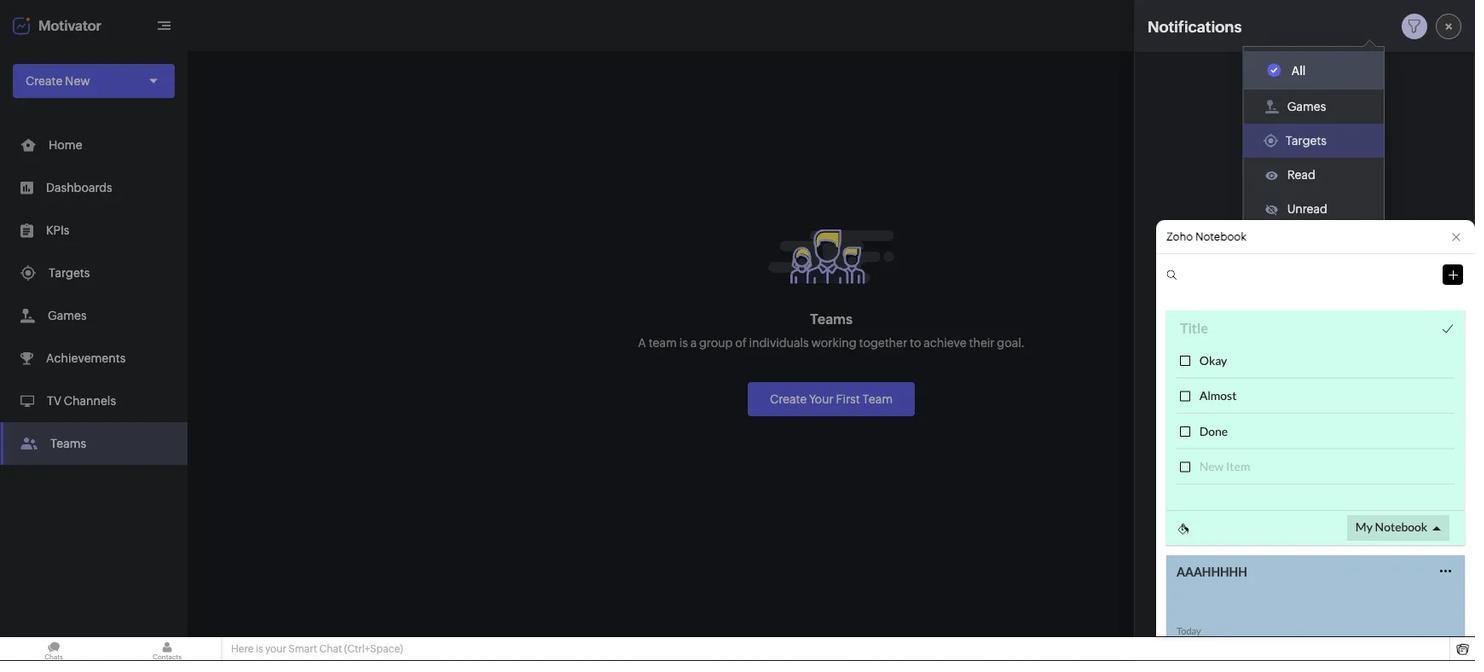 Task type: vqa. For each thing, say whether or not it's contained in the screenshot.
the leftmost Create
yes



Task type: locate. For each thing, give the bounding box(es) containing it.
create new
[[26, 74, 90, 88]]

1 horizontal spatial targets
[[1286, 134, 1327, 147]]

home
[[49, 138, 82, 152]]

here
[[231, 643, 254, 655]]

teams down tv channels
[[50, 437, 86, 450]]

targets down the kpis
[[49, 266, 90, 280]]

kpis
[[46, 223, 70, 237]]

(ctrl+space)
[[344, 643, 403, 655]]

new
[[65, 74, 90, 88]]

0 vertical spatial games
[[1288, 100, 1327, 113]]

targets
[[1286, 134, 1327, 147], [49, 266, 90, 280]]

1 vertical spatial targets
[[49, 266, 90, 280]]

targets up read
[[1286, 134, 1327, 147]]

0 horizontal spatial teams
[[50, 437, 86, 450]]

individuals
[[749, 336, 809, 350]]

chats image
[[0, 637, 107, 661]]

1 vertical spatial teams
[[50, 437, 86, 450]]

together
[[859, 336, 908, 350]]

your
[[265, 643, 287, 655]]

create your first team button
[[748, 382, 915, 416]]

zoho notebook
[[1167, 230, 1247, 243]]

achievements
[[46, 351, 126, 365]]

teams
[[811, 311, 853, 327], [50, 437, 86, 450]]

create inside button
[[770, 392, 807, 406]]

1 horizontal spatial teams
[[811, 311, 853, 327]]

is left a
[[680, 336, 688, 350]]

0 vertical spatial is
[[680, 336, 688, 350]]

of
[[736, 336, 747, 350]]

0 vertical spatial create
[[26, 74, 63, 88]]

is
[[680, 336, 688, 350], [256, 643, 263, 655]]

a
[[691, 336, 697, 350]]

create left your
[[770, 392, 807, 406]]

games down all on the right top
[[1288, 100, 1327, 113]]

list
[[0, 124, 188, 465]]

first
[[836, 392, 860, 406]]

0 horizontal spatial targets
[[49, 266, 90, 280]]

motivator
[[38, 18, 101, 33]]

no
[[1288, 416, 1306, 433]]

channels
[[64, 394, 116, 408]]

contacts image
[[113, 637, 221, 661]]

here is your smart chat (ctrl+space)
[[231, 643, 403, 655]]

create left new
[[26, 74, 63, 88]]

0 horizontal spatial games
[[48, 309, 87, 322]]

0 vertical spatial targets
[[1286, 134, 1327, 147]]

1 vertical spatial create
[[770, 392, 807, 406]]

tv channels
[[47, 394, 116, 408]]

games up achievements at the left
[[48, 309, 87, 322]]

achieve
[[924, 336, 967, 350]]

a team is a group of individuals working together to achieve their goal.
[[638, 336, 1025, 350]]

0 horizontal spatial create
[[26, 74, 63, 88]]

notification
[[1309, 416, 1391, 433]]

targets for games
[[1286, 134, 1327, 147]]

1 vertical spatial is
[[256, 643, 263, 655]]

there are no notification
[[1219, 416, 1391, 433]]

games
[[1288, 100, 1327, 113], [48, 309, 87, 322]]

1 horizontal spatial games
[[1288, 100, 1327, 113]]

is left your
[[256, 643, 263, 655]]

1 horizontal spatial create
[[770, 392, 807, 406]]

targets for kpis
[[49, 266, 90, 280]]

create
[[26, 74, 63, 88], [770, 392, 807, 406]]

create your first team
[[770, 392, 893, 406]]

teams up a team is a group of individuals working together to achieve their goal. at the bottom
[[811, 311, 853, 327]]



Task type: describe. For each thing, give the bounding box(es) containing it.
user image
[[1423, 12, 1450, 39]]

smart
[[289, 643, 317, 655]]

working
[[812, 336, 857, 350]]

their
[[969, 336, 995, 350]]

1 vertical spatial games
[[48, 309, 87, 322]]

group
[[699, 336, 733, 350]]

notebook
[[1196, 230, 1247, 243]]

chat
[[319, 643, 342, 655]]

notifications
[[1148, 18, 1242, 35]]

to
[[910, 336, 922, 350]]

a
[[638, 336, 646, 350]]

0 vertical spatial teams
[[811, 311, 853, 327]]

team
[[863, 392, 893, 406]]

your
[[810, 392, 834, 406]]

create for create your first team
[[770, 392, 807, 406]]

dashboards
[[46, 181, 112, 194]]

list containing home
[[0, 124, 188, 465]]

unread
[[1288, 202, 1328, 216]]

tv
[[47, 394, 61, 408]]

create for create new
[[26, 74, 63, 88]]

all
[[1292, 63, 1306, 77]]

are
[[1262, 416, 1285, 433]]

goal.
[[997, 336, 1025, 350]]

read
[[1288, 168, 1316, 182]]

0 horizontal spatial is
[[256, 643, 263, 655]]

team
[[649, 336, 677, 350]]

1 horizontal spatial is
[[680, 336, 688, 350]]

teams inside list
[[50, 437, 86, 450]]

zoho
[[1167, 230, 1194, 243]]

there
[[1219, 416, 1259, 433]]



